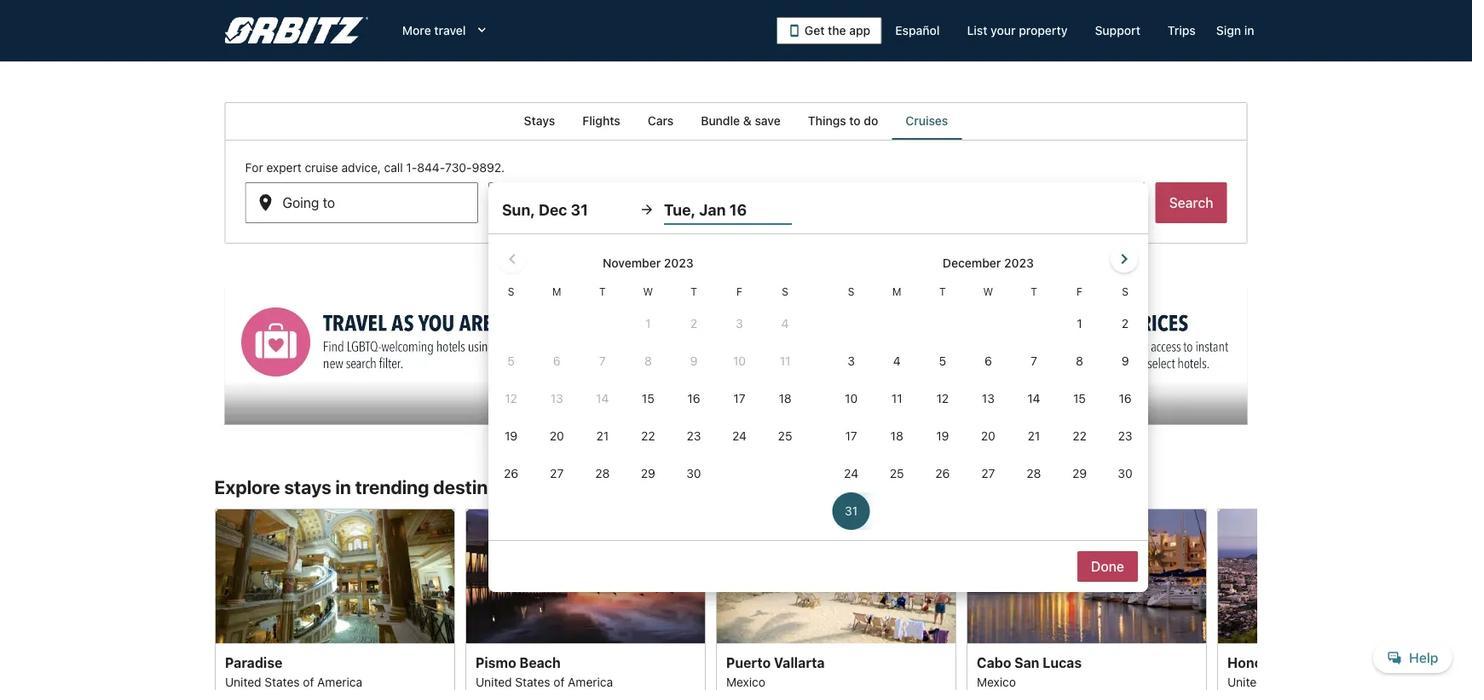Task type: locate. For each thing, give the bounding box(es) containing it.
1 vertical spatial in
[[335, 476, 351, 498]]

1 horizontal spatial of
[[553, 675, 564, 689]]

3 america from the left
[[1320, 675, 1365, 689]]

sun, dec 31 button
[[502, 194, 630, 225]]

expert
[[266, 161, 302, 175]]

trending
[[355, 476, 429, 498]]

0 horizontal spatial m
[[553, 286, 562, 298]]

1 f from the left
[[737, 286, 743, 298]]

of inside honolulu united states of america
[[1305, 675, 1317, 689]]

states down the beach
[[515, 675, 550, 689]]

0 vertical spatial in
[[1245, 23, 1255, 38]]

search button
[[1156, 182, 1228, 223]]

cruise
[[305, 161, 338, 175]]

in
[[1245, 23, 1255, 38], [335, 476, 351, 498]]

1 horizontal spatial m
[[893, 286, 902, 298]]

jan inside "button"
[[700, 200, 726, 219]]

-
[[572, 202, 578, 218]]

in inside dropdown button
[[1245, 23, 1255, 38]]

1 america from the left
[[317, 675, 362, 689]]

0 horizontal spatial 16
[[607, 202, 622, 218]]

t down december 2023
[[1031, 286, 1038, 298]]

1 horizontal spatial mexico
[[977, 675, 1016, 689]]

november 2023
[[603, 256, 694, 270]]

jan right tue,
[[700, 200, 726, 219]]

0 horizontal spatial america
[[317, 675, 362, 689]]

explore stays in trending destinations main content
[[0, 102, 1473, 691]]

w for november
[[643, 286, 653, 298]]

support link
[[1082, 15, 1155, 46]]

tue, jan 16 button
[[664, 194, 792, 225]]

t down december on the right top of the page
[[940, 286, 946, 298]]

1 m from the left
[[553, 286, 562, 298]]

w down december 2023
[[984, 286, 994, 298]]

things to do link
[[795, 102, 892, 140]]

0 horizontal spatial 31
[[554, 202, 569, 218]]

pismo beach united states of america
[[475, 655, 613, 689]]

more
[[402, 23, 431, 38]]

states down honolulu
[[1267, 675, 1302, 689]]

america
[[317, 675, 362, 689], [568, 675, 613, 689], [1320, 675, 1365, 689]]

show previous card image
[[204, 594, 225, 615]]

2 2023 from the left
[[1005, 256, 1034, 270]]

america inside honolulu united states of america
[[1320, 675, 1365, 689]]

things
[[808, 114, 847, 128]]

2 horizontal spatial states
[[1267, 675, 1302, 689]]

support
[[1095, 23, 1141, 38]]

1 horizontal spatial 16
[[730, 200, 747, 219]]

states inside paradise united states of america
[[264, 675, 299, 689]]

mexico down puerto
[[726, 675, 765, 689]]

jan
[[700, 200, 726, 219], [582, 202, 604, 218]]

w down november 2023
[[643, 286, 653, 298]]

show next card image
[[1248, 594, 1268, 615]]

states down the paradise
[[264, 675, 299, 689]]

1 horizontal spatial america
[[568, 675, 613, 689]]

2 mexico from the left
[[977, 675, 1016, 689]]

español button
[[882, 15, 954, 46]]

search
[[1170, 195, 1214, 211]]

2023
[[664, 256, 694, 270], [1005, 256, 1034, 270]]

cabo
[[977, 655, 1011, 671]]

united inside paradise united states of america
[[225, 675, 261, 689]]

0 horizontal spatial f
[[737, 286, 743, 298]]

2 horizontal spatial of
[[1305, 675, 1317, 689]]

tab list containing stays
[[225, 102, 1248, 140]]

orbitz logo image
[[225, 17, 368, 44]]

of inside paradise united states of america
[[303, 675, 314, 689]]

jan right -
[[582, 202, 604, 218]]

3 united from the left
[[1228, 675, 1264, 689]]

3 states from the left
[[1267, 675, 1302, 689]]

united down the paradise
[[225, 675, 261, 689]]

1 mexico from the left
[[726, 675, 765, 689]]

in inside main content
[[335, 476, 351, 498]]

1 horizontal spatial united
[[475, 675, 512, 689]]

0 horizontal spatial jan
[[582, 202, 604, 218]]

america for honolulu
[[1320, 675, 1365, 689]]

america inside paradise united states of america
[[317, 675, 362, 689]]

16 right tue,
[[730, 200, 747, 219]]

america inside pismo beach united states of america
[[568, 675, 613, 689]]

2 of from the left
[[553, 675, 564, 689]]

s
[[508, 286, 515, 298], [782, 286, 789, 298], [848, 286, 855, 298], [1122, 286, 1129, 298]]

español
[[896, 23, 940, 38]]

states inside honolulu united states of america
[[1267, 675, 1302, 689]]

2023 right november in the top left of the page
[[664, 256, 694, 270]]

t down november 2023
[[691, 286, 697, 298]]

cabo san lucas mexico
[[977, 655, 1082, 689]]

puerto vallarta mexico
[[726, 655, 825, 689]]

dec
[[539, 200, 567, 219], [526, 202, 551, 218]]

flights
[[583, 114, 621, 128]]

1 w from the left
[[643, 286, 653, 298]]

in right stays
[[335, 476, 351, 498]]

0 horizontal spatial mexico
[[726, 675, 765, 689]]

list your property link
[[954, 15, 1082, 46]]

2 f from the left
[[1077, 286, 1083, 298]]

advice,
[[342, 161, 381, 175]]

mexico
[[726, 675, 765, 689], [977, 675, 1016, 689]]

november
[[603, 256, 661, 270]]

0 horizontal spatial 2023
[[664, 256, 694, 270]]

december 2023
[[943, 256, 1034, 270]]

2 america from the left
[[568, 675, 613, 689]]

2023 right december on the right top of the page
[[1005, 256, 1034, 270]]

2 horizontal spatial america
[[1320, 675, 1365, 689]]

1 horizontal spatial 31
[[571, 200, 588, 219]]

2 united from the left
[[475, 675, 512, 689]]

the
[[828, 23, 847, 38]]

730-
[[445, 161, 472, 175]]

1 horizontal spatial in
[[1245, 23, 1255, 38]]

16 right -
[[607, 202, 622, 218]]

1 united from the left
[[225, 675, 261, 689]]

mexico down cabo on the right bottom of page
[[977, 675, 1016, 689]]

2 horizontal spatial united
[[1228, 675, 1264, 689]]

puerto
[[726, 655, 771, 671]]

1 states from the left
[[264, 675, 299, 689]]

pismo
[[475, 655, 516, 671]]

1 horizontal spatial states
[[515, 675, 550, 689]]

honolulu united states of america
[[1228, 655, 1365, 689]]

t
[[599, 286, 606, 298], [691, 286, 697, 298], [940, 286, 946, 298], [1031, 286, 1038, 298]]

stays link
[[511, 102, 569, 140]]

bundle & save link
[[688, 102, 795, 140]]

1 horizontal spatial 2023
[[1005, 256, 1034, 270]]

sign in button
[[1210, 15, 1262, 46]]

w
[[643, 286, 653, 298], [984, 286, 994, 298]]

1 of from the left
[[303, 675, 314, 689]]

jan inside button
[[582, 202, 604, 218]]

dec 31 - jan 16
[[526, 202, 622, 218]]

tab list
[[225, 102, 1248, 140]]

united
[[225, 675, 261, 689], [475, 675, 512, 689], [1228, 675, 1264, 689]]

puerto vallarta showing a beach, general coastal views and kayaking or canoeing image
[[716, 509, 956, 644]]

trips
[[1168, 23, 1196, 38]]

2 w from the left
[[984, 286, 994, 298]]

2 m from the left
[[893, 286, 902, 298]]

0 horizontal spatial w
[[643, 286, 653, 298]]

cars link
[[634, 102, 688, 140]]

united down honolulu
[[1228, 675, 1264, 689]]

1 horizontal spatial jan
[[700, 200, 726, 219]]

1 2023 from the left
[[664, 256, 694, 270]]

states
[[264, 675, 299, 689], [515, 675, 550, 689], [1267, 675, 1302, 689]]

of
[[303, 675, 314, 689], [553, 675, 564, 689], [1305, 675, 1317, 689]]

america for paradise
[[317, 675, 362, 689]]

united inside honolulu united states of america
[[1228, 675, 1264, 689]]

1 t from the left
[[599, 286, 606, 298]]

1 horizontal spatial f
[[1077, 286, 1083, 298]]

save
[[755, 114, 781, 128]]

paradise
[[225, 655, 282, 671]]

0 horizontal spatial of
[[303, 675, 314, 689]]

1 horizontal spatial w
[[984, 286, 994, 298]]

0 horizontal spatial in
[[335, 476, 351, 498]]

3 s from the left
[[848, 286, 855, 298]]

4 t from the left
[[1031, 286, 1038, 298]]

0 horizontal spatial states
[[264, 675, 299, 689]]

m
[[553, 286, 562, 298], [893, 286, 902, 298]]

31
[[571, 200, 588, 219], [554, 202, 569, 218]]

in right sign
[[1245, 23, 1255, 38]]

16
[[730, 200, 747, 219], [607, 202, 622, 218]]

sign in
[[1217, 23, 1255, 38]]

f for november 2023
[[737, 286, 743, 298]]

2 states from the left
[[515, 675, 550, 689]]

t down november in the top left of the page
[[599, 286, 606, 298]]

bundle
[[701, 114, 740, 128]]

3 of from the left
[[1305, 675, 1317, 689]]

united down pismo
[[475, 675, 512, 689]]

m for december 2023
[[893, 286, 902, 298]]

0 horizontal spatial united
[[225, 675, 261, 689]]



Task type: vqa. For each thing, say whether or not it's contained in the screenshot.
SIGN IN DROPDOWN BUTTON
yes



Task type: describe. For each thing, give the bounding box(es) containing it.
flights link
[[569, 102, 634, 140]]

2 s from the left
[[782, 286, 789, 298]]

your
[[991, 23, 1016, 38]]

for
[[245, 161, 263, 175]]

states for paradise
[[264, 675, 299, 689]]

dec 31 - jan 16 button
[[489, 182, 722, 223]]

list
[[967, 23, 988, 38]]

sun,
[[502, 200, 535, 219]]

tue, jan 16
[[664, 200, 747, 219]]

f for december 2023
[[1077, 286, 1083, 298]]

done
[[1091, 559, 1125, 575]]

844-
[[417, 161, 445, 175]]

next month image
[[1114, 249, 1135, 269]]

travel
[[434, 23, 466, 38]]

las vegas featuring interior views image
[[214, 509, 455, 644]]

of inside pismo beach united states of america
[[553, 675, 564, 689]]

sign
[[1217, 23, 1242, 38]]

3 t from the left
[[940, 286, 946, 298]]

tab list inside explore stays in trending destinations main content
[[225, 102, 1248, 140]]

explore stays in trending destinations
[[214, 476, 542, 498]]

more travel button
[[389, 15, 504, 46]]

do
[[864, 114, 879, 128]]

vallarta
[[774, 655, 825, 671]]

trips link
[[1155, 15, 1210, 46]]

united for honolulu
[[1228, 675, 1264, 689]]

lucas
[[1043, 655, 1082, 671]]

previous month image
[[502, 249, 523, 269]]

marina cabo san lucas which includes a marina, a coastal town and night scenes image
[[967, 509, 1207, 644]]

download the app button image
[[788, 24, 802, 38]]

united inside pismo beach united states of america
[[475, 675, 512, 689]]

stays
[[524, 114, 555, 128]]

bundle & save
[[701, 114, 781, 128]]

things to do
[[808, 114, 879, 128]]

san
[[1015, 655, 1039, 671]]

more travel
[[402, 23, 466, 38]]

done button
[[1078, 552, 1138, 582]]

honolulu
[[1228, 655, 1287, 671]]

destinations
[[433, 476, 542, 498]]

2023 for december 2023
[[1005, 256, 1034, 270]]

4 s from the left
[[1122, 286, 1129, 298]]

list your property
[[967, 23, 1068, 38]]

get the app link
[[777, 17, 882, 44]]

stays
[[284, 476, 331, 498]]

m for november 2023
[[553, 286, 562, 298]]

1-
[[406, 161, 417, 175]]

mexico inside "puerto vallarta mexico"
[[726, 675, 765, 689]]

makiki - lower punchbowl - tantalus showing landscape views, a sunset and a city image
[[1217, 509, 1458, 644]]

16 inside "button"
[[730, 200, 747, 219]]

&
[[743, 114, 752, 128]]

pismo beach featuring a sunset, views and tropical scenes image
[[465, 509, 706, 644]]

united for paradise
[[225, 675, 261, 689]]

property
[[1019, 23, 1068, 38]]

31 inside 'dec 31 - jan 16' button
[[554, 202, 569, 218]]

1 s from the left
[[508, 286, 515, 298]]

cruises link
[[892, 102, 962, 140]]

explore
[[214, 476, 280, 498]]

sun, dec 31
[[502, 200, 588, 219]]

31 inside sun, dec 31 button
[[571, 200, 588, 219]]

app
[[850, 23, 871, 38]]

9892.
[[472, 161, 505, 175]]

cruises
[[906, 114, 949, 128]]

2 t from the left
[[691, 286, 697, 298]]

states inside pismo beach united states of america
[[515, 675, 550, 689]]

get
[[805, 23, 825, 38]]

states for honolulu
[[1267, 675, 1302, 689]]

w for december
[[984, 286, 994, 298]]

cars
[[648, 114, 674, 128]]

16 inside button
[[607, 202, 622, 218]]

call
[[384, 161, 403, 175]]

get the app
[[805, 23, 871, 38]]

mexico inside 'cabo san lucas mexico'
[[977, 675, 1016, 689]]

for expert cruise advice, call 1-844-730-9892.
[[245, 161, 505, 175]]

of for paradise
[[303, 675, 314, 689]]

beach
[[519, 655, 560, 671]]

paradise united states of america
[[225, 655, 362, 689]]

tue,
[[664, 200, 696, 219]]

december
[[943, 256, 1001, 270]]

2023 for november 2023
[[664, 256, 694, 270]]

of for honolulu
[[1305, 675, 1317, 689]]

to
[[850, 114, 861, 128]]



